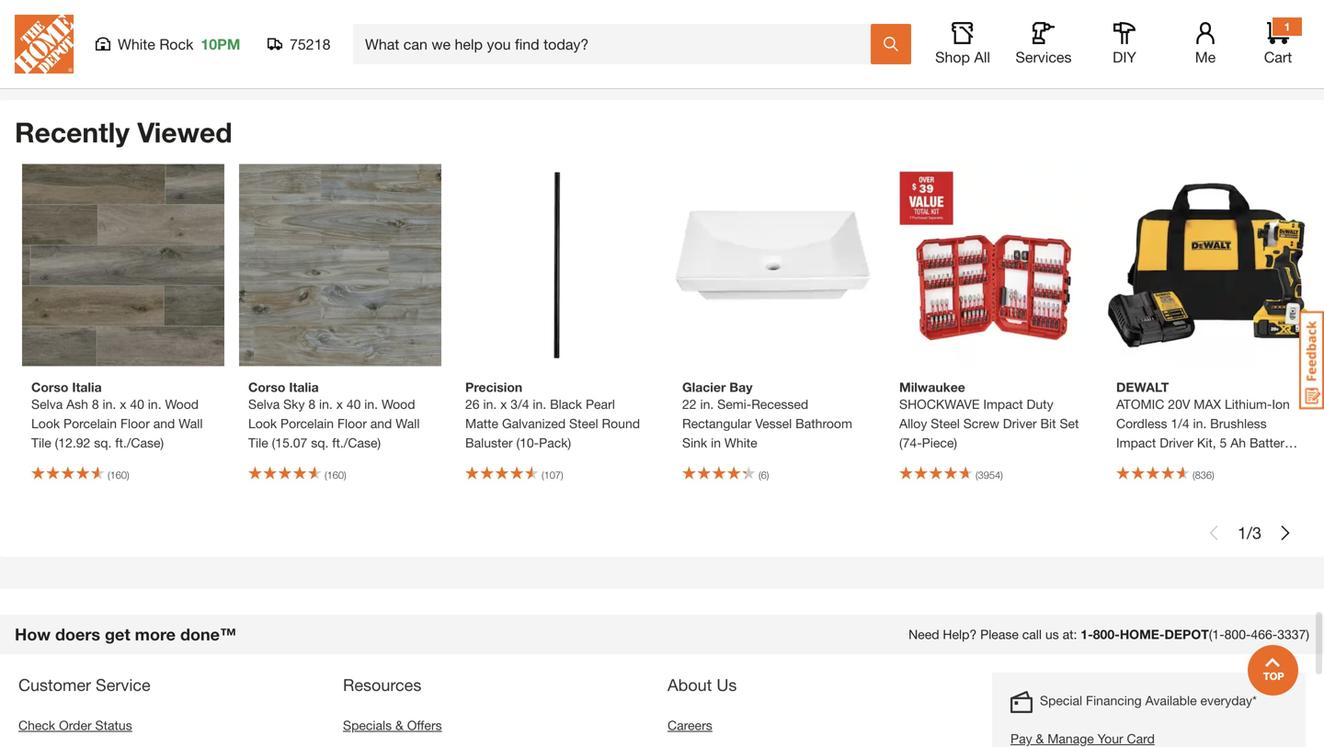 Task type: vqa. For each thing, say whether or not it's contained in the screenshot.
UP TO 30% OFF Select Freezers OFF
no



Task type: describe. For each thing, give the bounding box(es) containing it.
bit
[[1040, 416, 1056, 431]]

0 vertical spatial next slide image
[[1277, 40, 1292, 54]]

) for duty
[[1001, 469, 1003, 481]]

check order status link
[[18, 718, 132, 733]]

( for in.
[[759, 469, 761, 481]]

and for selva sky 8 in. x 40 in. wood look porcelain floor and wall tile (15.07 sq. ft./case)
[[370, 416, 392, 431]]

cordless
[[1116, 416, 1167, 431]]

5
[[1220, 435, 1227, 451]]

8 for ash
[[92, 397, 99, 412]]

call
[[1022, 627, 1042, 642]]

italia for sky
[[289, 380, 319, 395]]

diy
[[1113, 48, 1136, 66]]

everyday*
[[1200, 693, 1257, 708]]

please
[[980, 627, 1019, 642]]

3337)
[[1277, 627, 1309, 642]]

milwaukee
[[899, 380, 965, 395]]

( 3954 )
[[976, 469, 1003, 481]]

careers
[[668, 718, 712, 733]]

sq. for (15.07
[[311, 435, 329, 451]]

) for x
[[561, 469, 563, 481]]

precision 26 in. x 3/4 in. black pearl matte galvanized steel round baluster (10-pack)
[[465, 380, 640, 451]]

3954
[[978, 469, 1001, 481]]

ft./case) for (12.92
[[115, 435, 164, 451]]

recently viewed
[[15, 116, 232, 148]]

) for sky
[[344, 469, 346, 481]]

max
[[1194, 397, 1221, 412]]

in. inside dewalt atomic 20v max lithium-ion cordless 1/4 in. brushless impact driver kit, 5 ah battery, charger, and bag
[[1193, 416, 1207, 431]]

done™
[[180, 625, 236, 645]]

services button
[[1014, 22, 1073, 66]]

bag
[[1193, 455, 1217, 470]]

( 6 )
[[759, 469, 769, 481]]

cart
[[1264, 48, 1292, 66]]

3
[[1252, 523, 1262, 543]]

( 836 )
[[1193, 469, 1214, 481]]

pay & manage your card link
[[1011, 730, 1257, 748]]

steel inside precision 26 in. x 3/4 in. black pearl matte galvanized steel round baluster (10-pack)
[[569, 416, 598, 431]]

brushless
[[1210, 416, 1267, 431]]

) for in.
[[767, 469, 769, 481]]

galvanized
[[502, 416, 566, 431]]

recently
[[15, 116, 130, 148]]

sky
[[283, 397, 305, 412]]

available
[[1145, 693, 1197, 708]]

floor for (12.92
[[120, 416, 150, 431]]

milwaukee shockwave impact duty alloy steel screw driver bit set (74-piece)
[[899, 380, 1079, 451]]

1/4
[[1171, 416, 1189, 431]]

your
[[1098, 731, 1123, 747]]

x inside precision 26 in. x 3/4 in. black pearl matte galvanized steel round baluster (10-pack)
[[500, 397, 507, 412]]

836
[[1195, 469, 1212, 481]]

me button
[[1176, 22, 1235, 66]]

driver inside dewalt atomic 20v max lithium-ion cordless 1/4 in. brushless impact driver kit, 5 ah battery, charger, and bag
[[1160, 435, 1194, 451]]

1 vertical spatial 1
[[1238, 523, 1247, 543]]

driver inside milwaukee shockwave impact duty alloy steel screw driver bit set (74-piece)
[[1003, 416, 1037, 431]]

charger,
[[1116, 455, 1165, 470]]

impact inside dewalt atomic 20v max lithium-ion cordless 1/4 in. brushless impact driver kit, 5 ah battery, charger, and bag
[[1116, 435, 1156, 451]]

x for sky
[[336, 397, 343, 412]]

the home depot logo image
[[15, 15, 74, 74]]

22 in. semi-recessed rectangular vessel bathroom sink in white image
[[673, 164, 875, 366]]

customer
[[18, 675, 91, 695]]

us
[[717, 675, 737, 695]]

( for max
[[1193, 469, 1195, 481]]

piece)
[[922, 435, 957, 451]]

shockwave impact duty alloy steel screw driver bit set (74-piece) image
[[890, 164, 1092, 366]]

white inside 'glacier bay 22 in. semi-recessed rectangular vessel bathroom sink in white'
[[724, 435, 757, 451]]

( for ash
[[108, 469, 110, 481]]

specials & offers link
[[343, 718, 442, 733]]

diy button
[[1095, 22, 1154, 66]]

wall for selva sky 8 in. x 40 in. wood look porcelain floor and wall tile (15.07 sq. ft./case)
[[396, 416, 420, 431]]

battery,
[[1250, 435, 1294, 451]]

about us
[[668, 675, 737, 695]]

look for (12.92
[[31, 416, 60, 431]]

get
[[105, 625, 130, 645]]

porcelain for (12.92
[[63, 416, 117, 431]]

sink
[[682, 435, 707, 451]]

8 for sky
[[308, 397, 316, 412]]

specials
[[343, 718, 392, 733]]

) for ash
[[127, 469, 129, 481]]

all
[[974, 48, 990, 66]]

order
[[59, 718, 92, 733]]

how doers get more done™
[[15, 625, 236, 645]]

pack)
[[539, 435, 571, 451]]

card
[[1127, 731, 1155, 747]]

home-
[[1120, 627, 1165, 642]]

this is the first slide image
[[1205, 40, 1220, 54]]

specials & offers
[[343, 718, 442, 733]]

107
[[544, 469, 561, 481]]

kit,
[[1197, 435, 1216, 451]]

( for x
[[542, 469, 544, 481]]

75218
[[290, 35, 331, 53]]

shop all button
[[933, 22, 992, 66]]

how
[[15, 625, 51, 645]]

cart 1
[[1264, 20, 1292, 66]]

about
[[668, 675, 712, 695]]

steel inside milwaukee shockwave impact duty alloy steel screw driver bit set (74-piece)
[[931, 416, 960, 431]]

( for sky
[[325, 469, 327, 481]]

1-
[[1081, 627, 1093, 642]]

What can we help you find today? search field
[[365, 25, 870, 63]]

dewalt atomic 20v max lithium-ion cordless 1/4 in. brushless impact driver kit, 5 ah battery, charger, and bag
[[1116, 380, 1294, 470]]

check order status
[[18, 718, 132, 733]]

italia for ash
[[72, 380, 102, 395]]

wall for selva ash 8 in. x 40 in. wood look porcelain floor and wall tile (12.92 sq. ft./case)
[[179, 416, 203, 431]]

3/4
[[511, 397, 529, 412]]

semi-
[[717, 397, 751, 412]]

26 in. x 3/4 in. black pearl matte galvanized steel round baluster (10-pack) image
[[456, 164, 658, 366]]

this is the first slide image
[[1206, 526, 1221, 541]]

offers
[[407, 718, 442, 733]]

feedback link image
[[1299, 311, 1324, 410]]

careers link
[[668, 718, 712, 733]]

manage
[[1047, 731, 1094, 747]]

shop all
[[935, 48, 990, 66]]

glacier bay 22 in. semi-recessed rectangular vessel bathroom sink in white
[[682, 380, 852, 451]]

floor for (15.07
[[337, 416, 367, 431]]

ft./case) for (15.07
[[332, 435, 381, 451]]

(12.92
[[55, 435, 90, 451]]

duty
[[1027, 397, 1053, 412]]

& for pay
[[1036, 731, 1044, 747]]

in
[[711, 435, 721, 451]]



Task type: locate. For each thing, give the bounding box(es) containing it.
italia inside corso italia selva ash 8 in. x 40 in. wood look porcelain floor and wall tile (12.92 sq. ft./case)
[[72, 380, 102, 395]]

porcelain down 'sky'
[[280, 416, 334, 431]]

2 tile from the left
[[248, 435, 268, 451]]

porcelain inside corso italia selva ash 8 in. x 40 in. wood look porcelain floor and wall tile (12.92 sq. ft./case)
[[63, 416, 117, 431]]

status
[[95, 718, 132, 733]]

sq. inside corso italia selva ash 8 in. x 40 in. wood look porcelain floor and wall tile (12.92 sq. ft./case)
[[94, 435, 112, 451]]

floor
[[120, 416, 150, 431], [337, 416, 367, 431]]

wall inside corso italia selva sky 8 in. x 40 in. wood look porcelain floor and wall tile (15.07 sq. ft./case)
[[396, 416, 420, 431]]

impact up 'charger,'
[[1116, 435, 1156, 451]]

2 look from the left
[[248, 416, 277, 431]]

) down the pack)
[[561, 469, 563, 481]]

40 right 'sky'
[[346, 397, 361, 412]]

1 floor from the left
[[120, 416, 150, 431]]

next slide image
[[1277, 40, 1292, 54], [1278, 526, 1293, 541]]

look up (15.07
[[248, 416, 277, 431]]

look for (15.07
[[248, 416, 277, 431]]

look up (12.92
[[31, 416, 60, 431]]

0 horizontal spatial wall
[[179, 416, 203, 431]]

italia inside corso italia selva sky 8 in. x 40 in. wood look porcelain floor and wall tile (15.07 sq. ft./case)
[[289, 380, 319, 395]]

&
[[395, 718, 404, 733], [1036, 731, 1044, 747]]

0 horizontal spatial 160
[[110, 469, 127, 481]]

corso italia selva ash 8 in. x 40 in. wood look porcelain floor and wall tile (12.92 sq. ft./case)
[[31, 380, 203, 451]]

466-
[[1251, 627, 1277, 642]]

2 selva from the left
[[248, 397, 280, 412]]

matte
[[465, 416, 498, 431]]

1 ( 160 ) from the left
[[108, 469, 129, 481]]

6
[[761, 469, 767, 481]]

check
[[18, 718, 55, 733]]

selva
[[31, 397, 63, 412], [248, 397, 280, 412]]

2 porcelain from the left
[[280, 416, 334, 431]]

0 horizontal spatial 8
[[92, 397, 99, 412]]

need help? please call us at: 1-800-home-depot (1-800-466-3337)
[[909, 627, 1309, 642]]

8 inside corso italia selva ash 8 in. x 40 in. wood look porcelain floor and wall tile (12.92 sq. ft./case)
[[92, 397, 99, 412]]

( 160 )
[[108, 469, 129, 481], [325, 469, 346, 481]]

selva sky 8 in. x 40 in. wood look porcelain floor and wall tile (15.07 sq. ft./case) image
[[239, 164, 441, 366]]

1 horizontal spatial 40
[[346, 397, 361, 412]]

corso up ash at left
[[31, 380, 68, 395]]

2 floor from the left
[[337, 416, 367, 431]]

lithium-
[[1225, 397, 1272, 412]]

steel up piece)
[[931, 416, 960, 431]]

1 horizontal spatial 800-
[[1224, 627, 1251, 642]]

white
[[118, 35, 155, 53], [724, 435, 757, 451]]

1 horizontal spatial wall
[[396, 416, 420, 431]]

( 107 )
[[542, 469, 563, 481]]

sq. for (12.92
[[94, 435, 112, 451]]

me
[[1195, 48, 1216, 66]]

selva for selva ash 8 in. x 40 in. wood look porcelain floor and wall tile (12.92 sq. ft./case)
[[31, 397, 63, 412]]

white right 'in'
[[724, 435, 757, 451]]

2 corso from the left
[[248, 380, 285, 395]]

service
[[96, 675, 151, 695]]

0 horizontal spatial look
[[31, 416, 60, 431]]

italia up 'sky'
[[289, 380, 319, 395]]

3 ( from the left
[[542, 469, 544, 481]]

1 horizontal spatial ft./case)
[[332, 435, 381, 451]]

0 horizontal spatial &
[[395, 718, 404, 733]]

next slide image right 3
[[1278, 526, 1293, 541]]

customer service
[[18, 675, 151, 695]]

1 selva from the left
[[31, 397, 63, 412]]

dewalt
[[1116, 380, 1169, 395]]

viewed
[[137, 116, 232, 148]]

atomic 20v max lithium-ion cordless 1/4 in. brushless impact driver kit, 5 ah battery, charger, and bag image
[[1107, 164, 1309, 366]]

2 horizontal spatial and
[[1168, 455, 1190, 470]]

0 horizontal spatial corso
[[31, 380, 68, 395]]

2 horizontal spatial x
[[500, 397, 507, 412]]

) down corso italia selva ash 8 in. x 40 in. wood look porcelain floor and wall tile (12.92 sq. ft./case)
[[127, 469, 129, 481]]

1 horizontal spatial and
[[370, 416, 392, 431]]

2 wall from the left
[[396, 416, 420, 431]]

6 ( from the left
[[1193, 469, 1195, 481]]

1 italia from the left
[[72, 380, 102, 395]]

ft./case) inside corso italia selva ash 8 in. x 40 in. wood look porcelain floor and wall tile (12.92 sq. ft./case)
[[115, 435, 164, 451]]

white left rock
[[118, 35, 155, 53]]

selva for selva sky 8 in. x 40 in. wood look porcelain floor and wall tile (15.07 sq. ft./case)
[[248, 397, 280, 412]]

1 800- from the left
[[1093, 627, 1120, 642]]

floor inside corso italia selva sky 8 in. x 40 in. wood look porcelain floor and wall tile (15.07 sq. ft./case)
[[337, 416, 367, 431]]

tile left (15.07
[[248, 435, 268, 451]]

wall inside corso italia selva ash 8 in. x 40 in. wood look porcelain floor and wall tile (12.92 sq. ft./case)
[[179, 416, 203, 431]]

0 vertical spatial white
[[118, 35, 155, 53]]

0 horizontal spatial and
[[153, 416, 175, 431]]

5 ( from the left
[[976, 469, 978, 481]]

driver down 1/4
[[1160, 435, 1194, 451]]

0 horizontal spatial 1
[[1238, 523, 1247, 543]]

) for max
[[1212, 469, 1214, 481]]

shop
[[935, 48, 970, 66]]

0 horizontal spatial wood
[[165, 397, 199, 412]]

( for duty
[[976, 469, 978, 481]]

wall
[[179, 416, 203, 431], [396, 416, 420, 431]]

black
[[550, 397, 582, 412]]

160 for (12.92
[[110, 469, 127, 481]]

x for ash
[[120, 397, 126, 412]]

ft./case) right (12.92
[[115, 435, 164, 451]]

1 horizontal spatial look
[[248, 416, 277, 431]]

ft./case) inside corso italia selva sky 8 in. x 40 in. wood look porcelain floor and wall tile (15.07 sq. ft./case)
[[332, 435, 381, 451]]

1 vertical spatial white
[[724, 435, 757, 451]]

set
[[1060, 416, 1079, 431]]

40 inside corso italia selva ash 8 in. x 40 in. wood look porcelain floor and wall tile (12.92 sq. ft./case)
[[130, 397, 144, 412]]

) down corso italia selva sky 8 in. x 40 in. wood look porcelain floor and wall tile (15.07 sq. ft./case)
[[344, 469, 346, 481]]

1 inside 'cart 1'
[[1284, 20, 1290, 33]]

services
[[1016, 48, 1072, 66]]

0 horizontal spatial driver
[[1003, 416, 1037, 431]]

0 horizontal spatial porcelain
[[63, 416, 117, 431]]

baluster
[[465, 435, 513, 451]]

ion
[[1272, 397, 1290, 412]]

0 horizontal spatial impact
[[983, 397, 1023, 412]]

8 right 'sky'
[[308, 397, 316, 412]]

driver down duty
[[1003, 416, 1037, 431]]

& left offers at the left bottom of page
[[395, 718, 404, 733]]

wood
[[165, 397, 199, 412], [382, 397, 415, 412]]

x right 'sky'
[[336, 397, 343, 412]]

22
[[682, 397, 697, 412]]

vessel
[[755, 416, 792, 431]]

1 wall from the left
[[179, 416, 203, 431]]

and inside dewalt atomic 20v max lithium-ion cordless 1/4 in. brushless impact driver kit, 5 ah battery, charger, and bag
[[1168, 455, 1190, 470]]

160 down corso italia selva ash 8 in. x 40 in. wood look porcelain floor and wall tile (12.92 sq. ft./case)
[[110, 469, 127, 481]]

driver
[[1003, 416, 1037, 431], [1160, 435, 1194, 451]]

and inside corso italia selva sky 8 in. x 40 in. wood look porcelain floor and wall tile (15.07 sq. ft./case)
[[370, 416, 392, 431]]

0 horizontal spatial selva
[[31, 397, 63, 412]]

10pm
[[201, 35, 240, 53]]

porcelain down ash at left
[[63, 416, 117, 431]]

1 horizontal spatial ( 160 )
[[325, 469, 346, 481]]

steel
[[569, 416, 598, 431], [931, 416, 960, 431]]

corso inside corso italia selva ash 8 in. x 40 in. wood look porcelain floor and wall tile (12.92 sq. ft./case)
[[31, 380, 68, 395]]

4 ( from the left
[[759, 469, 761, 481]]

( 160 ) down corso italia selva ash 8 in. x 40 in. wood look porcelain floor and wall tile (12.92 sq. ft./case)
[[108, 469, 129, 481]]

1 steel from the left
[[569, 416, 598, 431]]

3 x from the left
[[500, 397, 507, 412]]

wood for selva sky 8 in. x 40 in. wood look porcelain floor and wall tile (15.07 sq. ft./case)
[[382, 397, 415, 412]]

2 steel from the left
[[931, 416, 960, 431]]

8 inside corso italia selva sky 8 in. x 40 in. wood look porcelain floor and wall tile (15.07 sq. ft./case)
[[308, 397, 316, 412]]

porcelain inside corso italia selva sky 8 in. x 40 in. wood look porcelain floor and wall tile (15.07 sq. ft./case)
[[280, 416, 334, 431]]

8
[[92, 397, 99, 412], [308, 397, 316, 412]]

ah
[[1230, 435, 1246, 451]]

ft./case) right (15.07
[[332, 435, 381, 451]]

selva inside corso italia selva ash 8 in. x 40 in. wood look porcelain floor and wall tile (12.92 sq. ft./case)
[[31, 397, 63, 412]]

and inside corso italia selva ash 8 in. x 40 in. wood look porcelain floor and wall tile (12.92 sq. ft./case)
[[153, 416, 175, 431]]

1 vertical spatial next slide image
[[1278, 526, 1293, 541]]

40 for ash
[[130, 397, 144, 412]]

1 horizontal spatial italia
[[289, 380, 319, 395]]

2 ft./case) from the left
[[332, 435, 381, 451]]

160
[[110, 469, 127, 481], [327, 469, 344, 481]]

tile left (12.92
[[31, 435, 51, 451]]

1 horizontal spatial 1
[[1284, 20, 1290, 33]]

look inside corso italia selva sky 8 in. x 40 in. wood look porcelain floor and wall tile (15.07 sq. ft./case)
[[248, 416, 277, 431]]

alloy
[[899, 416, 927, 431]]

italia
[[72, 380, 102, 395], [289, 380, 319, 395]]

0 horizontal spatial floor
[[120, 416, 150, 431]]

white rock 10pm
[[118, 35, 240, 53]]

2 ( from the left
[[325, 469, 327, 481]]

1 x from the left
[[120, 397, 126, 412]]

0 horizontal spatial x
[[120, 397, 126, 412]]

atomic
[[1116, 397, 1164, 412]]

wood inside corso italia selva ash 8 in. x 40 in. wood look porcelain floor and wall tile (12.92 sq. ft./case)
[[165, 397, 199, 412]]

5 ) from the left
[[1001, 469, 1003, 481]]

0 horizontal spatial italia
[[72, 380, 102, 395]]

1 ft./case) from the left
[[115, 435, 164, 451]]

0 horizontal spatial 40
[[130, 397, 144, 412]]

1 8 from the left
[[92, 397, 99, 412]]

ash
[[66, 397, 88, 412]]

1 horizontal spatial white
[[724, 435, 757, 451]]

1 ) from the left
[[127, 469, 129, 481]]

1 horizontal spatial selva
[[248, 397, 280, 412]]

1 horizontal spatial porcelain
[[280, 416, 334, 431]]

1 corso from the left
[[31, 380, 68, 395]]

6 ) from the left
[[1212, 469, 1214, 481]]

1 horizontal spatial floor
[[337, 416, 367, 431]]

rock
[[159, 35, 193, 53]]

40 right ash at left
[[130, 397, 144, 412]]

in. inside 'glacier bay 22 in. semi-recessed rectangular vessel bathroom sink in white'
[[700, 397, 714, 412]]

depot
[[1165, 627, 1209, 642]]

wood for selva ash 8 in. x 40 in. wood look porcelain floor and wall tile (12.92 sq. ft./case)
[[165, 397, 199, 412]]

2 160 from the left
[[327, 469, 344, 481]]

40
[[130, 397, 144, 412], [346, 397, 361, 412]]

italia up ash at left
[[72, 380, 102, 395]]

doers
[[55, 625, 100, 645]]

2 40 from the left
[[346, 397, 361, 412]]

(1-
[[1209, 627, 1224, 642]]

at:
[[1063, 627, 1077, 642]]

(10-
[[516, 435, 539, 451]]

x inside corso italia selva sky 8 in. x 40 in. wood look porcelain floor and wall tile (15.07 sq. ft./case)
[[336, 397, 343, 412]]

1 left 3
[[1238, 523, 1247, 543]]

1 horizontal spatial 8
[[308, 397, 316, 412]]

corso inside corso italia selva sky 8 in. x 40 in. wood look porcelain floor and wall tile (15.07 sq. ft./case)
[[248, 380, 285, 395]]

) down kit,
[[1212, 469, 1214, 481]]

impact inside milwaukee shockwave impact duty alloy steel screw driver bit set (74-piece)
[[983, 397, 1023, 412]]

wood inside corso italia selva sky 8 in. x 40 in. wood look porcelain floor and wall tile (15.07 sq. ft./case)
[[382, 397, 415, 412]]

corso for ash
[[31, 380, 68, 395]]

2 italia from the left
[[289, 380, 319, 395]]

800- right "depot"
[[1224, 627, 1251, 642]]

( 160 ) for (15.07
[[325, 469, 346, 481]]

us
[[1045, 627, 1059, 642]]

800- right at:
[[1093, 627, 1120, 642]]

1 vertical spatial driver
[[1160, 435, 1194, 451]]

1 / 3
[[1238, 523, 1262, 543]]

1 porcelain from the left
[[63, 416, 117, 431]]

800-
[[1093, 627, 1120, 642], [1224, 627, 1251, 642]]

2 800- from the left
[[1224, 627, 1251, 642]]

0 horizontal spatial white
[[118, 35, 155, 53]]

0 vertical spatial impact
[[983, 397, 1023, 412]]

sq. right (12.92
[[94, 435, 112, 451]]

1 horizontal spatial driver
[[1160, 435, 1194, 451]]

tile inside corso italia selva sky 8 in. x 40 in. wood look porcelain floor and wall tile (15.07 sq. ft./case)
[[248, 435, 268, 451]]

2 8 from the left
[[308, 397, 316, 412]]

4 ) from the left
[[767, 469, 769, 481]]

in.
[[103, 397, 116, 412], [148, 397, 161, 412], [319, 397, 333, 412], [364, 397, 378, 412], [483, 397, 497, 412], [533, 397, 546, 412], [700, 397, 714, 412], [1193, 416, 1207, 431]]

1 horizontal spatial 160
[[327, 469, 344, 481]]

pay & manage your card
[[1011, 731, 1155, 747]]

tile inside corso italia selva ash 8 in. x 40 in. wood look porcelain floor and wall tile (12.92 sq. ft./case)
[[31, 435, 51, 451]]

2 sq. from the left
[[311, 435, 329, 451]]

0 horizontal spatial ft./case)
[[115, 435, 164, 451]]

steel down pearl
[[569, 416, 598, 431]]

1 40 from the left
[[130, 397, 144, 412]]

0 horizontal spatial tile
[[31, 435, 51, 451]]

2 wood from the left
[[382, 397, 415, 412]]

1 horizontal spatial wood
[[382, 397, 415, 412]]

x right ash at left
[[120, 397, 126, 412]]

1 wood from the left
[[165, 397, 199, 412]]

160 for (15.07
[[327, 469, 344, 481]]

selva inside corso italia selva sky 8 in. x 40 in. wood look porcelain floor and wall tile (15.07 sq. ft./case)
[[248, 397, 280, 412]]

corso for sky
[[248, 380, 285, 395]]

1 tile from the left
[[31, 435, 51, 451]]

1 horizontal spatial tile
[[248, 435, 268, 451]]

1 horizontal spatial sq.
[[311, 435, 329, 451]]

rectangular
[[682, 416, 752, 431]]

selva left 'sky'
[[248, 397, 280, 412]]

pearl
[[586, 397, 615, 412]]

impact up screw
[[983, 397, 1023, 412]]

3 ) from the left
[[561, 469, 563, 481]]

floor inside corso italia selva ash 8 in. x 40 in. wood look porcelain floor and wall tile (12.92 sq. ft./case)
[[120, 416, 150, 431]]

40 for sky
[[346, 397, 361, 412]]

look inside corso italia selva ash 8 in. x 40 in. wood look porcelain floor and wall tile (12.92 sq. ft./case)
[[31, 416, 60, 431]]

( 160 ) for (12.92
[[108, 469, 129, 481]]

0 horizontal spatial sq.
[[94, 435, 112, 451]]

impact
[[983, 397, 1023, 412], [1116, 435, 1156, 451]]

0 vertical spatial 1
[[1284, 20, 1290, 33]]

porcelain for (15.07
[[280, 416, 334, 431]]

1 horizontal spatial x
[[336, 397, 343, 412]]

& right 'pay'
[[1036, 731, 1044, 747]]

2 ) from the left
[[344, 469, 346, 481]]

x inside corso italia selva ash 8 in. x 40 in. wood look porcelain floor and wall tile (12.92 sq. ft./case)
[[120, 397, 126, 412]]

and for selva ash 8 in. x 40 in. wood look porcelain floor and wall tile (12.92 sq. ft./case)
[[153, 416, 175, 431]]

0 horizontal spatial ( 160 )
[[108, 469, 129, 481]]

0 horizontal spatial steel
[[569, 416, 598, 431]]

2 x from the left
[[336, 397, 343, 412]]

selva left ash at left
[[31, 397, 63, 412]]

2 ( 160 ) from the left
[[325, 469, 346, 481]]

sq. right (15.07
[[311, 435, 329, 451]]

1
[[1284, 20, 1290, 33], [1238, 523, 1247, 543]]

corso up 'sky'
[[248, 380, 285, 395]]

recessed
[[751, 397, 808, 412]]

bathroom
[[796, 416, 852, 431]]

0 vertical spatial driver
[[1003, 416, 1037, 431]]

1 up cart
[[1284, 20, 1290, 33]]

selva ash 8 in. x 40 in. wood look porcelain floor and wall tile (12.92 sq. ft./case) image
[[22, 164, 224, 366]]

( 160 ) down corso italia selva sky 8 in. x 40 in. wood look porcelain floor and wall tile (15.07 sq. ft./case)
[[325, 469, 346, 481]]

8 right ash at left
[[92, 397, 99, 412]]

sq.
[[94, 435, 112, 451], [311, 435, 329, 451]]

1 horizontal spatial impact
[[1116, 435, 1156, 451]]

next slide image right this is the first slide icon
[[1277, 40, 1292, 54]]

1 look from the left
[[31, 416, 60, 431]]

x left 3/4
[[500, 397, 507, 412]]

0 horizontal spatial 800-
[[1093, 627, 1120, 642]]

tile for selva ash 8 in. x 40 in. wood look porcelain floor and wall tile (12.92 sq. ft./case)
[[31, 435, 51, 451]]

) down "vessel" at bottom
[[767, 469, 769, 481]]

tile for selva sky 8 in. x 40 in. wood look porcelain floor and wall tile (15.07 sq. ft./case)
[[248, 435, 268, 451]]

(15.07
[[272, 435, 307, 451]]

tile
[[31, 435, 51, 451], [248, 435, 268, 451]]

1 horizontal spatial corso
[[248, 380, 285, 395]]

1 horizontal spatial steel
[[931, 416, 960, 431]]

) down milwaukee shockwave impact duty alloy steel screw driver bit set (74-piece)
[[1001, 469, 1003, 481]]

1 ( from the left
[[108, 469, 110, 481]]

ft./case)
[[115, 435, 164, 451], [332, 435, 381, 451]]

1 sq. from the left
[[94, 435, 112, 451]]

sq. inside corso italia selva sky 8 in. x 40 in. wood look porcelain floor and wall tile (15.07 sq. ft./case)
[[311, 435, 329, 451]]

1 160 from the left
[[110, 469, 127, 481]]

1 vertical spatial impact
[[1116, 435, 1156, 451]]

1 horizontal spatial &
[[1036, 731, 1044, 747]]

(
[[108, 469, 110, 481], [325, 469, 327, 481], [542, 469, 544, 481], [759, 469, 761, 481], [976, 469, 978, 481], [1193, 469, 1195, 481]]

26
[[465, 397, 480, 412]]

160 down corso italia selva sky 8 in. x 40 in. wood look porcelain floor and wall tile (15.07 sq. ft./case)
[[327, 469, 344, 481]]

special financing available everyday*
[[1040, 693, 1257, 708]]

& for specials
[[395, 718, 404, 733]]

and
[[153, 416, 175, 431], [370, 416, 392, 431], [1168, 455, 1190, 470]]

shockwave
[[899, 397, 980, 412]]

40 inside corso italia selva sky 8 in. x 40 in. wood look porcelain floor and wall tile (15.07 sq. ft./case)
[[346, 397, 361, 412]]

/
[[1247, 523, 1252, 543]]



